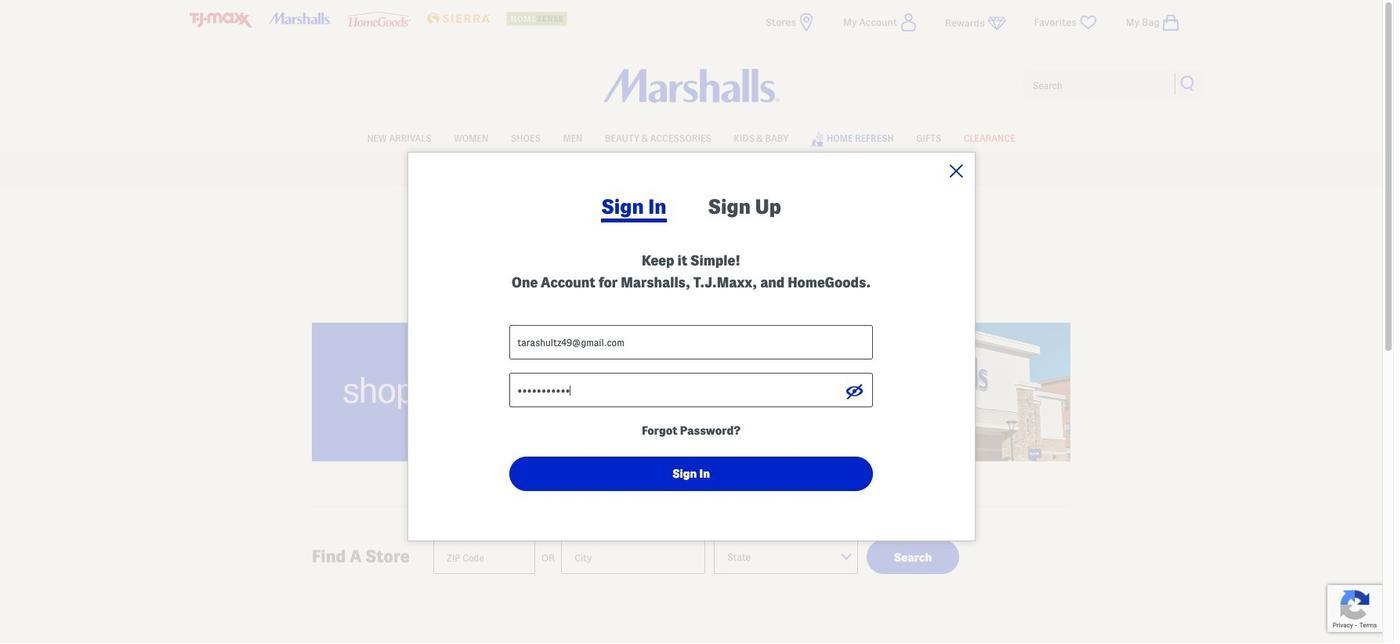 Task type: locate. For each thing, give the bounding box(es) containing it.
main content
[[304, 232, 1078, 643]]

None submit
[[1180, 75, 1196, 91], [510, 457, 873, 491], [867, 540, 959, 575], [1180, 75, 1196, 91], [510, 457, 873, 491], [867, 540, 959, 575]]

homegoods.com image
[[348, 12, 411, 26]]

Search text field
[[1022, 69, 1205, 100]]

marquee
[[0, 156, 1382, 187]]

banner
[[0, 0, 1382, 187]]

down image
[[841, 554, 860, 564]]

wrap up now-trending styles image
[[312, 323, 1070, 461]]

ZIP Code telephone field
[[433, 540, 535, 575]]

site search search field
[[1022, 69, 1205, 100]]

menu bar
[[190, 124, 1193, 152]]

homesense.com image
[[506, 12, 569, 26]]



Task type: describe. For each thing, give the bounding box(es) containing it.
Password password field
[[510, 373, 873, 407]]

marshalls.com image
[[269, 13, 331, 25]]

tjmaxx.com image
[[190, 13, 252, 28]]

sierra.com image
[[427, 13, 490, 24]]

close dialog element
[[949, 165, 963, 178]]

my account dialog
[[407, 152, 1394, 635]]

email address email field
[[510, 325, 873, 360]]

City text field
[[561, 540, 705, 575]]



Task type: vqa. For each thing, say whether or not it's contained in the screenshot.
'sierra.com' image
yes



